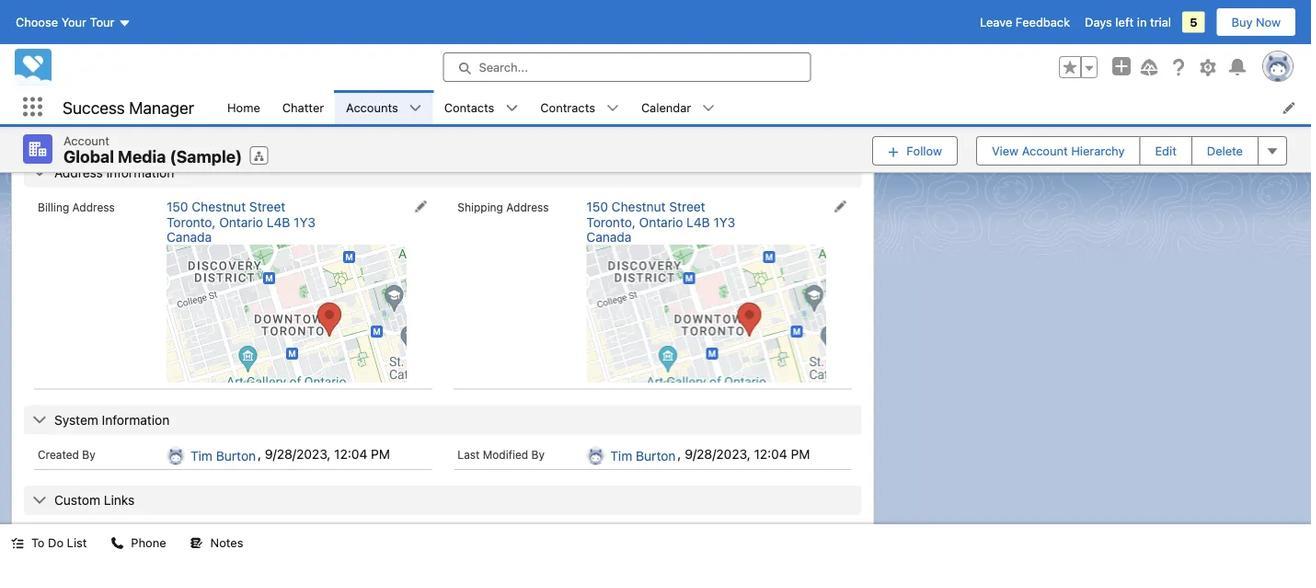 Task type: locate. For each thing, give the bounding box(es) containing it.
text default image left to
[[11, 537, 24, 550]]

contacts list item
[[433, 90, 529, 124]]

tim burton for created by
[[191, 448, 256, 464]]

2 horizontal spatial pm
[[791, 447, 810, 462]]

custom links button
[[24, 486, 862, 515]]

text default image down the search... button
[[606, 102, 619, 115]]

2 burton from the left
[[636, 448, 676, 464]]

global
[[63, 147, 114, 167]]

2 9/28/2023, from the left
[[685, 447, 751, 462]]

system
[[54, 412, 98, 427]]

contracts
[[541, 100, 595, 114]]

search...
[[479, 60, 528, 74]]

pm
[[139, 125, 155, 138], [371, 447, 390, 462], [791, 447, 810, 462]]

text default image right the calendar
[[702, 102, 715, 115]]

0 vertical spatial information
[[106, 165, 174, 180]]

1 12:04 from the left
[[334, 447, 367, 462]]

view account hierarchy button
[[976, 136, 1141, 165]]

accounts list item
[[335, 90, 433, 124]]

address information button
[[24, 158, 862, 187]]

1 horizontal spatial tim
[[610, 448, 632, 464]]

ontario for billing address
[[219, 214, 263, 229]]

text default image for address information
[[32, 165, 47, 180]]

2 ontario from the left
[[639, 214, 683, 229]]

canada for shipping address
[[586, 229, 632, 245]]

0 horizontal spatial ontario
[[219, 214, 263, 229]]

1 , from the left
[[258, 447, 261, 462]]

0 horizontal spatial tim burton
[[191, 448, 256, 464]]

1 horizontal spatial , 9/28/2023, 12:04 pm
[[678, 447, 810, 462]]

address
[[54, 165, 103, 180], [72, 201, 115, 214], [506, 201, 549, 214]]

by
[[82, 448, 95, 461], [531, 448, 545, 461]]

1 150 chestnut street toronto, ontario l4b 1y3 canada from the left
[[167, 199, 316, 245]]

2 tim burton from the left
[[610, 448, 676, 464]]

3:​11
[[115, 125, 135, 138]]

1 horizontal spatial ontario
[[639, 214, 683, 229]]

text default image inside system information dropdown button
[[32, 413, 47, 427]]

view
[[992, 144, 1019, 158]]

0 horizontal spatial 9/28/2023,
[[265, 447, 331, 462]]

google
[[36, 525, 78, 540]]

1 vertical spatial information
[[102, 412, 170, 427]]

0 horizontal spatial 1y3
[[294, 214, 316, 229]]

text default image inside custom links dropdown button
[[32, 493, 47, 508]]

1 horizontal spatial canada
[[586, 229, 632, 245]]

0 horizontal spatial tim burton link
[[191, 448, 256, 465]]

ontario
[[219, 214, 263, 229], [639, 214, 683, 229]]

0 horizontal spatial by
[[82, 448, 95, 461]]

2 street from the left
[[669, 199, 705, 214]]

by right created
[[82, 448, 95, 461]]

your
[[61, 15, 87, 29]]

1 1y3 from the left
[[294, 214, 316, 229]]

text default image
[[606, 102, 619, 115], [32, 165, 47, 180], [32, 413, 47, 427], [32, 493, 47, 508]]

0 horizontal spatial 12:04
[[334, 447, 367, 462]]

text default image inside to do list button
[[11, 537, 24, 550]]

1 150 from the left
[[167, 199, 188, 214]]

2 chestnut from the left
[[612, 199, 666, 214]]

system information
[[54, 412, 170, 427]]

150 chestnut street toronto, ontario l4b 1y3 canada for shipping address
[[586, 199, 735, 245]]

information right system
[[102, 412, 170, 427]]

list containing home
[[216, 90, 1311, 124]]

0 horizontal spatial tim
[[191, 448, 213, 464]]

tim burton for last modified by
[[610, 448, 676, 464]]

now
[[1256, 15, 1281, 29]]

text default image inside "notes" button
[[190, 537, 203, 550]]

1 horizontal spatial 150
[[586, 199, 608, 214]]

address inside 'address information' dropdown button
[[54, 165, 103, 180]]

home
[[227, 100, 260, 114]]

0 horizontal spatial street
[[249, 199, 285, 214]]

days
[[1085, 15, 1112, 29]]

1 burton from the left
[[216, 448, 256, 464]]

1 horizontal spatial tim burton
[[610, 448, 676, 464]]

maps
[[82, 525, 114, 540]]

1 horizontal spatial pm
[[371, 447, 390, 462]]

address information
[[54, 165, 174, 180]]

to
[[31, 536, 45, 550]]

1 by from the left
[[82, 448, 95, 461]]

search... button
[[443, 52, 811, 82]]

150 chestnut street toronto, ontario l4b 1y3 canada
[[167, 199, 316, 245], [586, 199, 735, 245]]

success
[[63, 97, 125, 117]]

2 by from the left
[[531, 448, 545, 461]]

1 horizontal spatial account
[[1022, 144, 1068, 158]]

0 horizontal spatial toronto,
[[167, 214, 216, 229]]

l4b for shipping address
[[687, 214, 710, 229]]

2 canada from the left
[[586, 229, 632, 245]]

0 horizontal spatial canada
[[167, 229, 212, 245]]

at
[[102, 125, 112, 138]]

2 12:04 from the left
[[754, 447, 787, 462]]

1 , 9/28/2023, 12:04 pm from the left
[[258, 447, 390, 462]]

canada
[[167, 229, 212, 245], [586, 229, 632, 245]]

0 horizontal spatial 150 chestnut street toronto, ontario l4b 1y3 canada
[[167, 199, 316, 245]]

1 canada from the left
[[167, 229, 212, 245]]

information down 3:​11
[[106, 165, 174, 180]]

2 tim burton link from the left
[[610, 448, 676, 465]]

text default image left system
[[32, 413, 47, 427]]

tim burton
[[191, 448, 256, 464], [610, 448, 676, 464]]

information for address information
[[106, 165, 174, 180]]

2 tim from the left
[[610, 448, 632, 464]]

leave feedback link
[[980, 15, 1070, 29]]

address right billing
[[72, 201, 115, 214]]

0 horizontal spatial , 9/28/2023, 12:04 pm
[[258, 447, 390, 462]]

1 street from the left
[[249, 199, 285, 214]]

toronto, for shipping address
[[586, 214, 636, 229]]

1 horizontal spatial chestnut
[[612, 199, 666, 214]]

phone button
[[100, 525, 177, 561]]

1 horizontal spatial 1y3
[[714, 214, 735, 229]]

chestnut for billing address
[[192, 199, 246, 214]]

0 horizontal spatial l4b
[[267, 214, 290, 229]]

1 horizontal spatial burton
[[636, 448, 676, 464]]

2 1y3 from the left
[[714, 214, 735, 229]]

0 horizontal spatial ,
[[258, 447, 261, 462]]

2 150 from the left
[[586, 199, 608, 214]]

days left in trial
[[1085, 15, 1171, 29]]

street
[[249, 199, 285, 214], [669, 199, 705, 214]]

of
[[54, 125, 64, 138]]

created
[[38, 448, 79, 461]]

9/28/2023, for created by
[[265, 447, 331, 462]]

text default image inside contacts list item
[[506, 102, 518, 115]]

1 ontario from the left
[[219, 214, 263, 229]]

google maps
[[36, 525, 114, 540]]

notes button
[[179, 525, 254, 561]]

follow button
[[873, 136, 958, 165]]

1 l4b from the left
[[267, 214, 290, 229]]

2 , 9/28/2023, 12:04 pm from the left
[[678, 447, 810, 462]]

text default image
[[409, 102, 422, 115], [506, 102, 518, 115], [702, 102, 715, 115], [11, 537, 24, 550], [111, 537, 124, 550], [190, 537, 203, 550]]

text default image left phone
[[111, 537, 124, 550]]

2 150 chestnut street toronto, ontario l4b 1y3 canada from the left
[[586, 199, 735, 245]]

tour
[[90, 15, 115, 29]]

1 horizontal spatial ,
[[678, 447, 681, 462]]

1 horizontal spatial l4b
[[687, 214, 710, 229]]

text default image up billing
[[32, 165, 47, 180]]

edit shipping address image
[[834, 200, 847, 213]]

text default image up google
[[32, 493, 47, 508]]

1 tim burton link from the left
[[191, 448, 256, 465]]

1 horizontal spatial toronto,
[[586, 214, 636, 229]]

1y3 for shipping address
[[714, 214, 735, 229]]

2 , from the left
[[678, 447, 681, 462]]

google maps link
[[36, 525, 114, 540]]

ontario for shipping address
[[639, 214, 683, 229]]

tim
[[191, 448, 213, 464], [610, 448, 632, 464]]

1 horizontal spatial 9/28/2023,
[[685, 447, 751, 462]]

1 tim burton from the left
[[191, 448, 256, 464]]

tim burton link for last modified by
[[610, 448, 676, 465]]

1 horizontal spatial 12:04
[[754, 447, 787, 462]]

accounts
[[346, 100, 398, 114]]

0 horizontal spatial chestnut
[[192, 199, 246, 214]]

1 chestnut from the left
[[192, 199, 246, 214]]

address right shipping
[[506, 201, 549, 214]]

information
[[106, 165, 174, 180], [102, 412, 170, 427]]

list
[[216, 90, 1311, 124]]

0 horizontal spatial burton
[[216, 448, 256, 464]]

text default image inside 'address information' dropdown button
[[32, 165, 47, 180]]

text default image left notes
[[190, 537, 203, 550]]

1 horizontal spatial by
[[531, 448, 545, 461]]

,
[[258, 447, 261, 462], [678, 447, 681, 462]]

1 horizontal spatial tim burton link
[[610, 448, 676, 465]]

1 toronto, from the left
[[167, 214, 216, 229]]

address for shipping
[[506, 201, 549, 214]]

text default image for custom links
[[32, 493, 47, 508]]

pm for created by
[[371, 447, 390, 462]]

burton
[[216, 448, 256, 464], [636, 448, 676, 464]]

text default image down "search..."
[[506, 102, 518, 115]]

global media (sample)
[[63, 147, 242, 167]]

text default image right accounts
[[409, 102, 422, 115]]

0 horizontal spatial 150
[[167, 199, 188, 214]]

1 9/28/2023, from the left
[[265, 447, 331, 462]]

1y3
[[294, 214, 316, 229], [714, 214, 735, 229]]

address up billing address
[[54, 165, 103, 180]]

2 toronto, from the left
[[586, 214, 636, 229]]

1 horizontal spatial 150 chestnut street toronto, ontario l4b 1y3 canada
[[586, 199, 735, 245]]

2 l4b from the left
[[687, 214, 710, 229]]

custom
[[54, 493, 100, 508]]

do
[[48, 536, 64, 550]]

manager
[[129, 97, 194, 117]]

hierarchy
[[1071, 144, 1125, 158]]

150
[[167, 199, 188, 214], [586, 199, 608, 214]]

0 horizontal spatial account
[[63, 133, 109, 147]]

by right modified
[[531, 448, 545, 461]]

1 tim from the left
[[191, 448, 213, 464]]

150 chestnut street toronto, ontario l4b 1y3 canada for billing address
[[167, 199, 316, 245]]

account
[[63, 133, 109, 147], [1022, 144, 1068, 158]]

9/28/2023,
[[265, 447, 331, 462], [685, 447, 751, 462]]

, 9/28/2023, 12:04 pm
[[258, 447, 390, 462], [678, 447, 810, 462]]

last
[[458, 448, 480, 461]]

12:04
[[334, 447, 367, 462], [754, 447, 787, 462]]

group
[[1059, 56, 1098, 78]]

in
[[1137, 15, 1147, 29]]

1 horizontal spatial street
[[669, 199, 705, 214]]

chestnut
[[192, 199, 246, 214], [612, 199, 666, 214]]



Task type: vqa. For each thing, say whether or not it's contained in the screenshot.
Shipping Address Ontario
yes



Task type: describe. For each thing, give the bounding box(es) containing it.
media
[[118, 147, 166, 167]]

system information button
[[24, 405, 862, 435]]

left
[[1116, 15, 1134, 29]]

address for billing
[[72, 201, 115, 214]]

calendar list item
[[630, 90, 726, 124]]

list
[[67, 536, 87, 550]]

chatter link
[[271, 90, 335, 124]]

, for last modified by
[[678, 447, 681, 462]]

burton for last modified by
[[636, 448, 676, 464]]

text default image for system information
[[32, 413, 47, 427]]

to do list
[[31, 536, 87, 550]]

to do list button
[[0, 525, 98, 561]]

trial
[[1150, 15, 1171, 29]]

choose your tour button
[[15, 7, 132, 37]]

12:04 for last modified by
[[754, 447, 787, 462]]

feedback
[[1016, 15, 1070, 29]]

0 horizontal spatial pm
[[139, 125, 155, 138]]

edit billing address image
[[414, 200, 427, 213]]

150 for billing address
[[167, 199, 188, 214]]

modified
[[483, 448, 528, 461]]

information for system information
[[102, 412, 170, 427]]

toronto, for billing address
[[167, 214, 216, 229]]

buy now button
[[1216, 7, 1297, 37]]

success manager
[[63, 97, 194, 117]]

follow
[[907, 144, 942, 158]]

, 9/28/2023, 12:04 pm for created by
[[258, 447, 390, 462]]

9/28/2023, for last modified by
[[685, 447, 751, 462]]

tim for last modified by
[[610, 448, 632, 464]]

contracts list item
[[529, 90, 630, 124]]

chestnut for shipping address
[[612, 199, 666, 214]]

buy now
[[1232, 15, 1281, 29]]

notes
[[210, 536, 243, 550]]

text default image inside calendar list item
[[702, 102, 715, 115]]

tim for created by
[[191, 448, 213, 464]]

150 for shipping address
[[586, 199, 608, 214]]

calendar link
[[630, 90, 702, 124]]

canada for billing address
[[167, 229, 212, 245]]

street for shipping address
[[669, 199, 705, 214]]

street for billing address
[[249, 199, 285, 214]]

5
[[1190, 15, 1198, 29]]

text default image inside contracts list item
[[606, 102, 619, 115]]

as of today at 3:​11 pm
[[38, 125, 155, 138]]

chatter
[[282, 100, 324, 114]]

buy
[[1232, 15, 1253, 29]]

delete
[[1207, 144, 1243, 158]]

tim burton link for created by
[[191, 448, 256, 465]]

delete button
[[1191, 136, 1259, 165]]

l4b for billing address
[[267, 214, 290, 229]]

accounts link
[[335, 90, 409, 124]]

shipping address
[[458, 201, 549, 214]]

view account hierarchy
[[992, 144, 1125, 158]]

billing address
[[38, 201, 115, 214]]

leave
[[980, 15, 1013, 29]]

created by
[[38, 448, 95, 461]]

choose
[[16, 15, 58, 29]]

contacts
[[444, 100, 495, 114]]

12:04 for created by
[[334, 447, 367, 462]]

text default image inside 'accounts' list item
[[409, 102, 422, 115]]

billing
[[38, 201, 69, 214]]

edit button
[[1140, 136, 1192, 165]]

, for created by
[[258, 447, 261, 462]]

burton for created by
[[216, 448, 256, 464]]

today
[[68, 125, 99, 138]]

home link
[[216, 90, 271, 124]]

pm for last modified by
[[791, 447, 810, 462]]

as
[[38, 125, 51, 138]]

(sample)
[[170, 147, 242, 167]]

calendar
[[641, 100, 691, 114]]

text default image inside phone button
[[111, 537, 124, 550]]

choose your tour
[[16, 15, 115, 29]]

, 9/28/2023, 12:04 pm for last modified by
[[678, 447, 810, 462]]

shipping
[[458, 201, 503, 214]]

contracts link
[[529, 90, 606, 124]]

custom links
[[54, 493, 135, 508]]

account inside button
[[1022, 144, 1068, 158]]

edit
[[1155, 144, 1177, 158]]

phone
[[131, 536, 166, 550]]

links
[[104, 493, 135, 508]]

1y3 for billing address
[[294, 214, 316, 229]]

last modified by
[[458, 448, 545, 461]]

leave feedback
[[980, 15, 1070, 29]]

contacts link
[[433, 90, 506, 124]]



